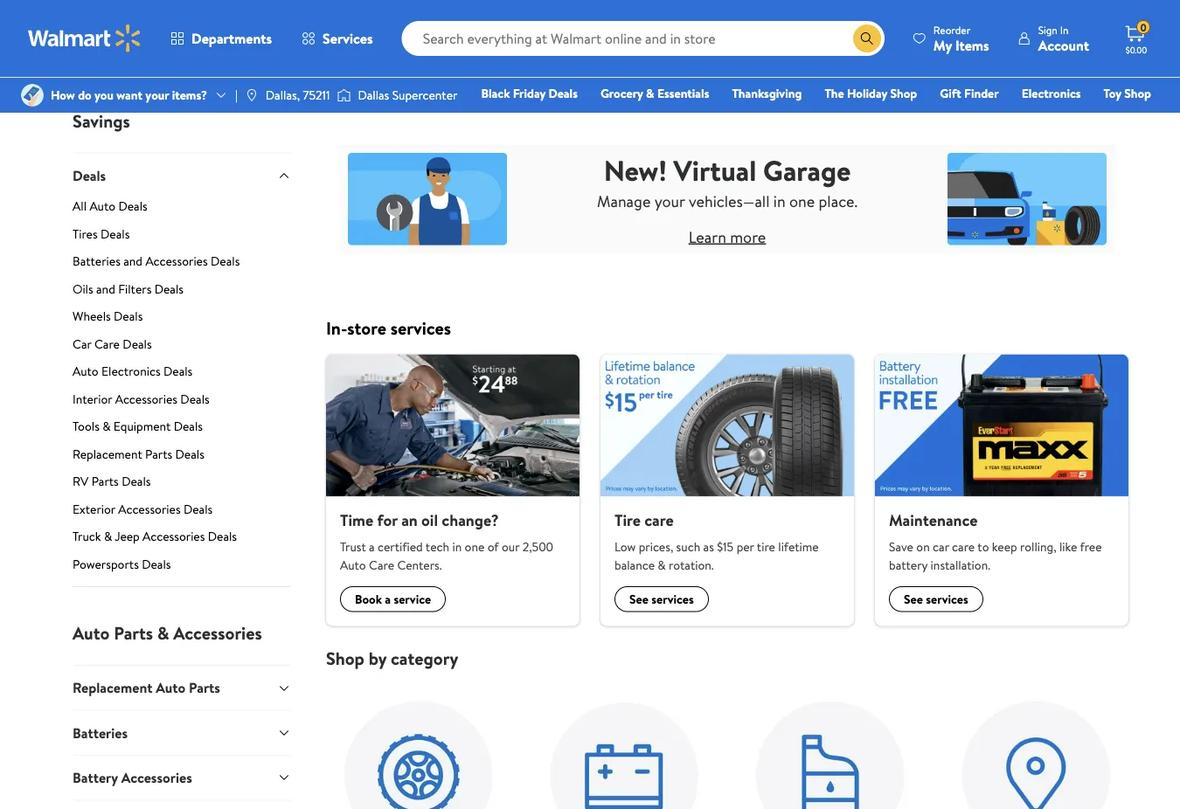 Task type: vqa. For each thing, say whether or not it's contained in the screenshot.
known
no



Task type: locate. For each thing, give the bounding box(es) containing it.
accessories up truck & jeep accessories deals
[[118, 501, 181, 518]]

2 see from the left
[[904, 591, 923, 608]]

2 batteries from the top
[[73, 724, 128, 743]]

& down the prices,
[[658, 557, 666, 574]]

one inside new! virtual garage manage your vehicles—all in one place.
[[790, 190, 815, 212]]

2 list from the top
[[316, 670, 1139, 810]]

services for maintenance
[[926, 591, 969, 608]]

deals down all auto deals
[[101, 225, 130, 242]]

batteries inside batteries dropdown button
[[73, 724, 128, 743]]

shop
[[891, 85, 918, 102], [1125, 85, 1152, 102], [326, 646, 365, 671]]

departments button
[[156, 17, 287, 59]]

$0.00
[[1126, 44, 1148, 56]]

a
[[369, 538, 375, 556], [385, 591, 391, 608]]

&
[[646, 85, 655, 102], [102, 418, 111, 435], [104, 528, 112, 545], [658, 557, 666, 574], [157, 621, 169, 646]]

0 vertical spatial in
[[774, 190, 786, 212]]

for
[[377, 510, 398, 532]]

list containing time for an oil change?
[[316, 355, 1139, 627]]

electronics up interior accessories deals
[[101, 363, 161, 380]]

deals down auto electronics deals link
[[180, 391, 210, 408]]

see
[[630, 591, 649, 608], [904, 591, 923, 608]]

1 vertical spatial care
[[369, 557, 394, 574]]

1 horizontal spatial a
[[385, 591, 391, 608]]

a right book
[[385, 591, 391, 608]]

replacement for replacement parts deals
[[73, 446, 142, 463]]

electronics
[[1022, 85, 1081, 102], [101, 363, 161, 380]]

interior
[[73, 391, 112, 408]]

tire care list item
[[590, 355, 865, 627]]

services down rotation.
[[652, 591, 694, 608]]

installation.
[[931, 557, 991, 574]]

in inside new! virtual garage manage your vehicles—all in one place.
[[774, 190, 786, 212]]

1 horizontal spatial  image
[[245, 88, 259, 102]]

 image for how do you want your items?
[[21, 84, 44, 107]]

1 horizontal spatial and
[[123, 253, 143, 270]]

reorder
[[934, 22, 971, 37]]

1 horizontal spatial care
[[369, 557, 394, 574]]

time
[[340, 510, 374, 532]]

0 vertical spatial replacement
[[73, 446, 142, 463]]

in-
[[326, 316, 347, 341]]

1 see services from the left
[[630, 591, 694, 608]]

auto electronics deals
[[73, 363, 193, 380]]

of
[[488, 538, 499, 556]]

auto down trust
[[340, 557, 366, 574]]

deals up auto electronics deals
[[123, 335, 152, 353]]

0 horizontal spatial and
[[96, 280, 115, 297]]

reorder my items
[[934, 22, 990, 55]]

want
[[117, 87, 143, 104]]

low
[[615, 538, 636, 556]]

 image for dallas, 75211
[[245, 88, 259, 102]]

2 horizontal spatial services
[[926, 591, 969, 608]]

2 horizontal spatial shop
[[1125, 85, 1152, 102]]

care inside time for an oil change? trust a certified tech in one of our 2,500 auto care centers.
[[369, 557, 394, 574]]

car care deals
[[73, 335, 152, 353]]

the holiday shop link
[[817, 84, 925, 103]]

shop by category
[[326, 646, 459, 671]]

0 horizontal spatial your
[[145, 87, 169, 104]]

search icon image
[[860, 31, 874, 45]]

0 horizontal spatial electronics
[[101, 363, 161, 380]]

1 vertical spatial care
[[952, 538, 975, 556]]

replacement down auto parts & accessories
[[73, 679, 153, 698]]

accessories down batteries dropdown button
[[121, 769, 192, 788]]

like
[[1060, 538, 1078, 556]]

& right tools
[[102, 418, 111, 435]]

one debit link
[[1010, 108, 1085, 127]]

2 replacement from the top
[[73, 679, 153, 698]]

jeep
[[115, 528, 140, 545]]

replacement up the rv parts deals
[[73, 446, 142, 463]]

gift finder
[[940, 85, 999, 102]]

0 horizontal spatial see services
[[630, 591, 694, 608]]

centers.
[[397, 557, 442, 574]]

and up "filters"
[[123, 253, 143, 270]]

$15
[[717, 538, 734, 556]]

see inside tire care list item
[[630, 591, 649, 608]]

2 see services from the left
[[904, 591, 969, 608]]

deals
[[549, 85, 578, 102], [73, 166, 106, 185], [118, 198, 148, 215], [101, 225, 130, 242], [211, 253, 240, 270], [154, 280, 184, 297], [114, 308, 143, 325], [123, 335, 152, 353], [164, 363, 193, 380], [180, 391, 210, 408], [174, 418, 203, 435], [175, 446, 205, 463], [122, 473, 151, 490], [184, 501, 213, 518], [208, 528, 237, 545], [142, 556, 171, 573]]

new!
[[604, 151, 667, 190]]

oils and filters deals link
[[73, 280, 291, 304]]

balance
[[615, 557, 655, 574]]

care up the prices,
[[645, 510, 674, 532]]

debit
[[1047, 109, 1077, 126]]

all auto deals
[[73, 198, 148, 215]]

auto up batteries dropdown button
[[156, 679, 186, 698]]

finder
[[965, 85, 999, 102]]

dallas,
[[266, 87, 300, 104]]

save
[[889, 538, 914, 556]]

deals down 'batteries and accessories deals' link on the top left
[[154, 280, 184, 297]]

list
[[316, 355, 1139, 627], [316, 670, 1139, 810]]

certified
[[378, 538, 423, 556]]

& inside tools & equipment deals link
[[102, 418, 111, 435]]

see services inside maintenance list item
[[904, 591, 969, 608]]

to
[[978, 538, 990, 556]]

1 horizontal spatial electronics
[[1022, 85, 1081, 102]]

0 vertical spatial a
[[369, 538, 375, 556]]

0 vertical spatial one
[[790, 190, 815, 212]]

walmart+
[[1100, 109, 1152, 126]]

services inside maintenance list item
[[926, 591, 969, 608]]

shop left by
[[326, 646, 365, 671]]

dallas
[[358, 87, 389, 104]]

1 vertical spatial in
[[452, 538, 462, 556]]

& inside grocery & essentials link
[[646, 85, 655, 102]]

0 vertical spatial electronics
[[1022, 85, 1081, 102]]

electronics inside auto electronics deals link
[[101, 363, 161, 380]]

1 horizontal spatial see
[[904, 591, 923, 608]]

1 horizontal spatial see services
[[904, 591, 969, 608]]

carousel controls navigation
[[440, 54, 740, 75]]

one left the place. at top right
[[790, 190, 815, 212]]

0 vertical spatial batteries
[[73, 253, 121, 270]]

batteries for batteries and accessories deals
[[73, 253, 121, 270]]

1 batteries from the top
[[73, 253, 121, 270]]

replacement
[[73, 446, 142, 463], [73, 679, 153, 698]]

maintenance save on car care to keep rolling, like free battery installation.
[[889, 510, 1102, 574]]

deals down tools & equipment deals link
[[175, 446, 205, 463]]

& inside truck & jeep accessories deals link
[[104, 528, 112, 545]]

& left jeep
[[104, 528, 112, 545]]

deals down exterior accessories deals link at the left of the page
[[208, 528, 237, 545]]

see down battery
[[904, 591, 923, 608]]

auto right all on the left top
[[90, 198, 116, 215]]

parts up replacement auto parts
[[114, 621, 153, 646]]

parts right the rv
[[92, 473, 119, 490]]

care inside tire care low prices, such as $15 per tire lifetime balance & rotation.
[[645, 510, 674, 532]]

rotation.
[[669, 557, 714, 574]]

1 horizontal spatial one
[[790, 190, 815, 212]]

services
[[391, 316, 451, 341], [652, 591, 694, 608], [926, 591, 969, 608]]

friday
[[513, 85, 546, 102]]

deals down "interior accessories deals" link
[[174, 418, 203, 435]]

 image right 75211
[[337, 87, 351, 104]]

one inside time for an oil change? trust a certified tech in one of our 2,500 auto care centers.
[[465, 538, 485, 556]]

tech
[[426, 538, 450, 556]]

exterior
[[73, 501, 115, 518]]

1 horizontal spatial services
[[652, 591, 694, 608]]

1 vertical spatial your
[[655, 190, 685, 212]]

replacement inside dropdown button
[[73, 679, 153, 698]]

your right want
[[145, 87, 169, 104]]

care down certified at left bottom
[[369, 557, 394, 574]]

parts for rv
[[92, 473, 119, 490]]

& for jeep
[[104, 528, 112, 545]]

& inside tire care low prices, such as $15 per tire lifetime balance & rotation.
[[658, 557, 666, 574]]

electronics up one debit
[[1022, 85, 1081, 102]]

exterior accessories deals link
[[73, 501, 291, 525]]

care up installation.
[[952, 538, 975, 556]]

services inside tire care list item
[[652, 591, 694, 608]]

1 list from the top
[[316, 355, 1139, 627]]

electronics inside electronics "link"
[[1022, 85, 1081, 102]]

a right trust
[[369, 538, 375, 556]]

see services inside tire care list item
[[630, 591, 694, 608]]

time for an oil change? trust a certified tech in one of our 2,500 auto care centers.
[[340, 510, 554, 574]]

list for in-store services
[[316, 355, 1139, 627]]

in right vehicles—all
[[774, 190, 786, 212]]

tire care low prices, such as $15 per tire lifetime balance & rotation.
[[615, 510, 819, 574]]

shop inside toy shop home
[[1125, 85, 1152, 102]]

one left of
[[465, 538, 485, 556]]

1 vertical spatial electronics
[[101, 363, 161, 380]]

1 vertical spatial one
[[465, 538, 485, 556]]

 image
[[21, 84, 44, 107], [337, 87, 351, 104], [245, 88, 259, 102]]

accessories down exterior accessories deals link at the left of the page
[[143, 528, 205, 545]]

virtual
[[674, 151, 757, 190]]

batteries up battery
[[73, 724, 128, 743]]

change?
[[442, 510, 499, 532]]

replacement auto parts button
[[73, 666, 291, 711]]

services down installation.
[[926, 591, 969, 608]]

your inside new! virtual garage manage your vehicles—all in one place.
[[655, 190, 685, 212]]

0 vertical spatial care
[[94, 335, 120, 353]]

walmart image
[[28, 24, 142, 52]]

parts up batteries dropdown button
[[189, 679, 220, 698]]

shop up "fashion" link
[[891, 85, 918, 102]]

see inside maintenance list item
[[904, 591, 923, 608]]

0 vertical spatial your
[[145, 87, 169, 104]]

1 replacement from the top
[[73, 446, 142, 463]]

your for virtual
[[655, 190, 685, 212]]

0 horizontal spatial in
[[452, 538, 462, 556]]

batteries inside 'batteries and accessories deals' link
[[73, 253, 121, 270]]

0 horizontal spatial care
[[645, 510, 674, 532]]

services right store
[[391, 316, 451, 341]]

replacement parts deals link
[[73, 446, 291, 470]]

a inside time for an oil change? trust a certified tech in one of our 2,500 auto care centers.
[[369, 538, 375, 556]]

parts inside dropdown button
[[189, 679, 220, 698]]

1 vertical spatial replacement
[[73, 679, 153, 698]]

1 horizontal spatial care
[[952, 538, 975, 556]]

0 vertical spatial care
[[645, 510, 674, 532]]

 image right |
[[245, 88, 259, 102]]

parts
[[145, 446, 172, 463], [92, 473, 119, 490], [114, 621, 153, 646], [189, 679, 220, 698]]

0 vertical spatial list
[[316, 355, 1139, 627]]

1 vertical spatial list
[[316, 670, 1139, 810]]

your right manage
[[655, 190, 685, 212]]

1 horizontal spatial your
[[655, 190, 685, 212]]

accessories inside dropdown button
[[121, 769, 192, 788]]

an
[[402, 510, 418, 532]]

deals up all on the left top
[[73, 166, 106, 185]]

car care deals link
[[73, 335, 291, 360]]

1 vertical spatial and
[[96, 280, 115, 297]]

see down balance
[[630, 591, 649, 608]]

1 see from the left
[[630, 591, 649, 608]]

parts down equipment
[[145, 446, 172, 463]]

0 horizontal spatial see
[[630, 591, 649, 608]]

care right car
[[94, 335, 120, 353]]

sign in account
[[1039, 22, 1090, 55]]

1 horizontal spatial in
[[774, 190, 786, 212]]

new! virtual garage manage your vehicles—all in one place.
[[597, 151, 858, 212]]

 image left how
[[21, 84, 44, 107]]

0 horizontal spatial a
[[369, 538, 375, 556]]

75211
[[303, 87, 330, 104]]

maintenance list item
[[865, 355, 1139, 627]]

and right oils
[[96, 280, 115, 297]]

batteries down tires deals
[[73, 253, 121, 270]]

replacement parts deals
[[73, 446, 205, 463]]

your for do
[[145, 87, 169, 104]]

0 horizontal spatial  image
[[21, 84, 44, 107]]

store
[[347, 316, 386, 341]]

0 vertical spatial and
[[123, 253, 143, 270]]

1 vertical spatial batteries
[[73, 724, 128, 743]]

services
[[323, 29, 373, 48]]

rv parts deals link
[[73, 473, 291, 497]]

gift finder link
[[932, 84, 1007, 103]]

2 horizontal spatial  image
[[337, 87, 351, 104]]

parts for replacement
[[145, 446, 172, 463]]

see services down balance
[[630, 591, 694, 608]]

dallas, 75211
[[266, 87, 330, 104]]

see services down installation.
[[904, 591, 969, 608]]

auto inside dropdown button
[[156, 679, 186, 698]]

in right tech
[[452, 538, 462, 556]]

& right grocery
[[646, 85, 655, 102]]

home link
[[824, 108, 872, 127]]

0 horizontal spatial shop
[[326, 646, 365, 671]]

Search search field
[[402, 21, 885, 56]]

shop right toy
[[1125, 85, 1152, 102]]

0 horizontal spatial one
[[465, 538, 485, 556]]



Task type: describe. For each thing, give the bounding box(es) containing it.
as
[[704, 538, 714, 556]]

do
[[78, 87, 92, 104]]

place.
[[819, 190, 858, 212]]

oil
[[422, 510, 438, 532]]

in inside time for an oil change? trust a certified tech in one of our 2,500 auto care centers.
[[452, 538, 462, 556]]

toy
[[1104, 85, 1122, 102]]

deals button
[[73, 153, 291, 198]]

0 horizontal spatial services
[[391, 316, 451, 341]]

deals down oils and filters deals
[[114, 308, 143, 325]]

sign
[[1039, 22, 1058, 37]]

deals right "friday"
[[549, 85, 578, 102]]

services button
[[287, 17, 388, 59]]

grocery & essentials
[[601, 85, 710, 102]]

see services for care
[[630, 591, 694, 608]]

batteries for batteries
[[73, 724, 128, 743]]

holiday
[[847, 85, 888, 102]]

per
[[737, 538, 754, 556]]

battery accessories button
[[73, 756, 291, 800]]

tire
[[757, 538, 776, 556]]

fashion
[[887, 109, 928, 126]]

care inside maintenance save on car care to keep rolling, like free battery installation.
[[952, 538, 975, 556]]

accessories up replacement auto parts dropdown button
[[173, 621, 262, 646]]

deals down car care deals link
[[164, 363, 193, 380]]

powersports deals link
[[73, 556, 291, 587]]

account
[[1039, 35, 1090, 55]]

auto inside time for an oil change? trust a certified tech in one of our 2,500 auto care centers.
[[340, 557, 366, 574]]

truck
[[73, 528, 101, 545]]

one
[[1018, 109, 1044, 126]]

book
[[355, 591, 382, 608]]

deals down rv parts deals link
[[184, 501, 213, 518]]

dallas supercenter
[[358, 87, 458, 104]]

all auto deals link
[[73, 198, 291, 222]]

category
[[391, 646, 459, 671]]

services for tire care
[[652, 591, 694, 608]]

see services for save
[[904, 591, 969, 608]]

the holiday shop
[[825, 85, 918, 102]]

 image for dallas supercenter
[[337, 87, 351, 104]]

one debit
[[1018, 109, 1077, 126]]

truck & jeep accessories deals link
[[73, 528, 291, 552]]

exterior accessories deals
[[73, 501, 213, 518]]

accessories up equipment
[[115, 391, 178, 408]]

oils
[[73, 280, 93, 297]]

deals down truck & jeep accessories deals
[[142, 556, 171, 573]]

deals down tires deals link
[[211, 253, 240, 270]]

rv parts deals
[[73, 473, 151, 490]]

battery
[[889, 557, 928, 574]]

auto down car
[[73, 363, 99, 380]]

electronics link
[[1014, 84, 1089, 103]]

my
[[934, 35, 952, 55]]

Walmart Site-Wide search field
[[402, 21, 885, 56]]

wheels deals link
[[73, 308, 291, 332]]

deals inside dropdown button
[[73, 166, 106, 185]]

1 vertical spatial a
[[385, 591, 391, 608]]

auto electronics deals link
[[73, 363, 291, 387]]

walmart+ link
[[1092, 108, 1160, 127]]

more
[[730, 226, 766, 248]]

tires deals
[[73, 225, 130, 242]]

keep
[[992, 538, 1018, 556]]

black friday deals
[[481, 85, 578, 102]]

battery
[[73, 769, 118, 788]]

& for equipment
[[102, 418, 111, 435]]

fashion link
[[879, 108, 935, 127]]

replacement for replacement auto parts
[[73, 679, 153, 698]]

thanksgiving
[[732, 85, 802, 102]]

items?
[[172, 87, 207, 104]]

tools & equipment deals link
[[73, 418, 291, 442]]

auto parts & accessories
[[73, 621, 262, 646]]

see for care
[[630, 591, 649, 608]]

tools
[[73, 418, 100, 435]]

the
[[825, 85, 844, 102]]

in
[[1061, 22, 1069, 37]]

learn more link
[[689, 226, 766, 248]]

batteries and accessories deals link
[[73, 253, 291, 277]]

batteries and accessories deals
[[73, 253, 240, 270]]

prices,
[[639, 538, 674, 556]]

see for save
[[904, 591, 923, 608]]

and for oils
[[96, 280, 115, 297]]

auto down powersports
[[73, 621, 110, 646]]

and for batteries
[[123, 253, 143, 270]]

vehicles—all
[[689, 190, 770, 212]]

book a service
[[355, 591, 431, 608]]

parts for auto
[[114, 621, 153, 646]]

toy shop link
[[1096, 84, 1160, 103]]

deals down replacement parts deals
[[122, 473, 151, 490]]

departments
[[192, 29, 272, 48]]

service
[[394, 591, 431, 608]]

by
[[369, 646, 387, 671]]

interior accessories deals link
[[73, 391, 291, 415]]

registry link
[[942, 108, 1003, 127]]

registry
[[950, 109, 995, 126]]

black friday deals link
[[474, 84, 586, 103]]

& up replacement auto parts
[[157, 621, 169, 646]]

& for essentials
[[646, 85, 655, 102]]

such
[[677, 538, 701, 556]]

garage
[[764, 151, 851, 190]]

wheels deals
[[73, 308, 143, 325]]

list for shop by category
[[316, 670, 1139, 810]]

on
[[917, 538, 930, 556]]

time for an oil change? list item
[[316, 355, 590, 627]]

rv
[[73, 473, 89, 490]]

black
[[481, 85, 510, 102]]

free
[[1080, 538, 1102, 556]]

supercenter
[[392, 87, 458, 104]]

|
[[235, 87, 238, 104]]

deals up tires deals
[[118, 198, 148, 215]]

new! my garage. manage your vehicles—all in one place.. learn more.�� image
[[340, 124, 1115, 274]]

1 horizontal spatial shop
[[891, 85, 918, 102]]

items
[[956, 35, 990, 55]]

accessories down tires deals link
[[146, 253, 208, 270]]

0 horizontal spatial care
[[94, 335, 120, 353]]

oils and filters deals
[[73, 280, 184, 297]]

play image
[[454, 60, 461, 69]]

essentials
[[658, 85, 710, 102]]

grocery
[[601, 85, 643, 102]]

toy shop home
[[832, 85, 1152, 126]]



